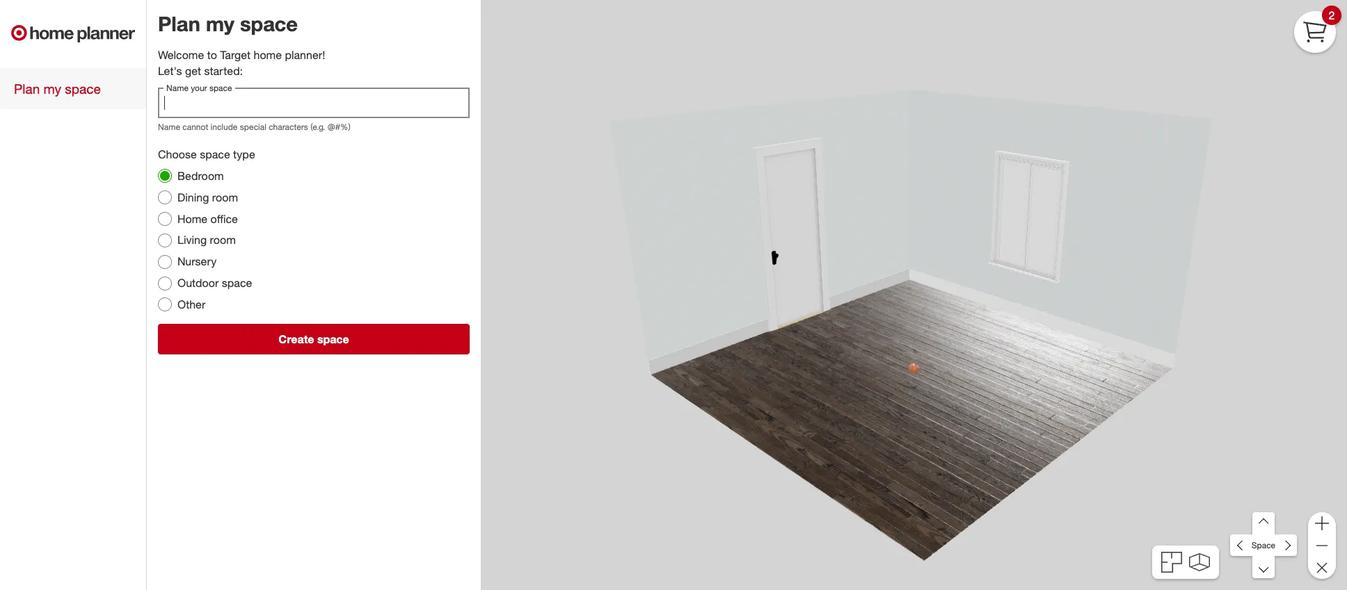 Task type: vqa. For each thing, say whether or not it's contained in the screenshot.
space within Button
yes



Task type: describe. For each thing, give the bounding box(es) containing it.
outdoor
[[178, 276, 219, 290]]

home planner landing page image
[[11, 11, 135, 56]]

bedroom
[[178, 169, 224, 183]]

tilt camera up 30° image
[[1253, 513, 1275, 535]]

living
[[178, 234, 207, 247]]

1 horizontal spatial plan my space
[[158, 11, 298, 36]]

dining room
[[178, 191, 238, 204]]

Outdoor space radio
[[158, 277, 172, 291]]

special
[[240, 122, 266, 132]]

home office
[[178, 212, 238, 226]]

started:
[[204, 64, 243, 78]]

type
[[233, 148, 255, 162]]

get
[[185, 64, 201, 78]]

name
[[158, 122, 180, 132]]

welcome
[[158, 48, 204, 62]]

dining
[[178, 191, 209, 204]]

tilt camera down 30° image
[[1253, 557, 1275, 579]]

outdoor space
[[178, 276, 252, 290]]

plan my space button
[[0, 68, 146, 109]]

front view button icon image
[[1189, 554, 1210, 572]]

to
[[207, 48, 217, 62]]

plan inside the plan my space button
[[14, 81, 40, 97]]

office
[[211, 212, 238, 226]]

space down home planner landing page "image"
[[65, 81, 101, 97]]

space for outdoor space
[[222, 276, 252, 290]]

Bedroom radio
[[158, 169, 172, 183]]

2 button
[[1295, 6, 1342, 53]]

room for dining room
[[212, 191, 238, 204]]

Home office radio
[[158, 212, 172, 226]]

top view button icon image
[[1162, 553, 1183, 574]]

(e.g.
[[311, 122, 325, 132]]

name cannot include special characters (e.g. @#%)
[[158, 122, 351, 132]]

my inside button
[[44, 81, 61, 97]]

Living room radio
[[158, 234, 172, 248]]

pan camera right 30° image
[[1275, 535, 1297, 557]]



Task type: locate. For each thing, give the bounding box(es) containing it.
include
[[211, 122, 238, 132]]

other
[[178, 298, 206, 312]]

room up "office"
[[212, 191, 238, 204]]

home
[[254, 48, 282, 62]]

plan
[[158, 11, 200, 36], [14, 81, 40, 97]]

create space button
[[158, 324, 470, 355]]

cannot
[[183, 122, 208, 132]]

plan my space up target at left
[[158, 11, 298, 36]]

space right create
[[317, 333, 349, 347]]

choose
[[158, 148, 197, 162]]

0 vertical spatial plan
[[158, 11, 200, 36]]

0 vertical spatial my
[[206, 11, 235, 36]]

plan my space inside button
[[14, 81, 101, 97]]

home
[[178, 212, 207, 226]]

space up bedroom
[[200, 148, 230, 162]]

1 vertical spatial plan
[[14, 81, 40, 97]]

Dining room radio
[[158, 191, 172, 205]]

0 vertical spatial room
[[212, 191, 238, 204]]

create
[[279, 333, 314, 347]]

characters
[[269, 122, 308, 132]]

welcome to target home planner! let's get started:
[[158, 48, 325, 78]]

my down home planner landing page "image"
[[44, 81, 61, 97]]

plan my space
[[158, 11, 298, 36], [14, 81, 101, 97]]

Other radio
[[158, 298, 172, 312]]

let's
[[158, 64, 182, 78]]

1 horizontal spatial plan
[[158, 11, 200, 36]]

plan my space down home planner landing page "image"
[[14, 81, 101, 97]]

0 horizontal spatial plan my space
[[14, 81, 101, 97]]

2
[[1329, 8, 1335, 22]]

space right outdoor
[[222, 276, 252, 290]]

pan camera left 30° image
[[1231, 535, 1253, 557]]

space up the home
[[240, 11, 298, 36]]

Nursery radio
[[158, 255, 172, 269]]

choose space type
[[158, 148, 255, 162]]

living room
[[178, 234, 236, 247]]

1 horizontal spatial my
[[206, 11, 235, 36]]

room for living room
[[210, 234, 236, 247]]

my up to
[[206, 11, 235, 36]]

target
[[220, 48, 251, 62]]

1 vertical spatial room
[[210, 234, 236, 247]]

space
[[240, 11, 298, 36], [65, 81, 101, 97], [200, 148, 230, 162], [222, 276, 252, 290], [317, 333, 349, 347]]

None text field
[[158, 88, 470, 118]]

room down "office"
[[210, 234, 236, 247]]

1 vertical spatial plan my space
[[14, 81, 101, 97]]

0 horizontal spatial my
[[44, 81, 61, 97]]

1 vertical spatial my
[[44, 81, 61, 97]]

planner!
[[285, 48, 325, 62]]

@#%)
[[328, 122, 351, 132]]

space
[[1252, 541, 1276, 551]]

nursery
[[178, 255, 217, 269]]

create space
[[279, 333, 349, 347]]

0 horizontal spatial plan
[[14, 81, 40, 97]]

room
[[212, 191, 238, 204], [210, 234, 236, 247]]

0 vertical spatial plan my space
[[158, 11, 298, 36]]

my
[[206, 11, 235, 36], [44, 81, 61, 97]]

space for choose space type
[[200, 148, 230, 162]]

space for create space
[[317, 333, 349, 347]]



